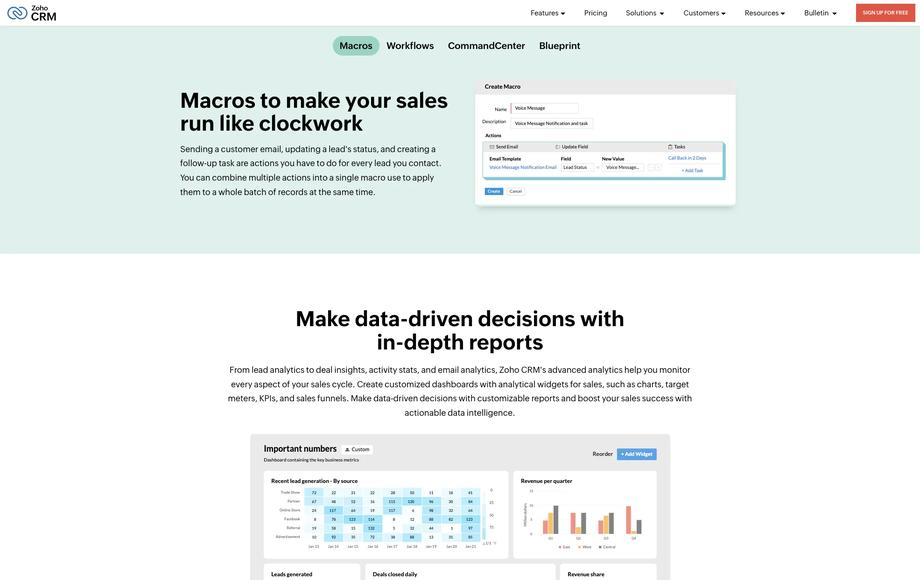 Task type: locate. For each thing, give the bounding box(es) containing it.
pricing
[[585, 9, 608, 17]]

analytics up such
[[589, 365, 623, 375]]

kpis,
[[259, 394, 278, 404]]

2 horizontal spatial you
[[644, 365, 658, 375]]

0 vertical spatial macros
[[340, 40, 373, 51]]

you left have
[[280, 158, 295, 168]]

1 vertical spatial make
[[351, 394, 372, 404]]

1 horizontal spatial make
[[351, 394, 372, 404]]

0 horizontal spatial every
[[231, 380, 253, 389]]

lead
[[374, 158, 391, 168], [252, 365, 268, 375]]

status,
[[353, 144, 379, 154]]

0 vertical spatial actions
[[250, 158, 279, 168]]

1 vertical spatial of
[[282, 380, 290, 389]]

you
[[180, 173, 194, 183]]

1 horizontal spatial actions
[[282, 173, 311, 183]]

clockwork
[[259, 111, 363, 136]]

0 vertical spatial of
[[268, 187, 276, 197]]

data-
[[355, 307, 408, 331], [374, 394, 394, 404]]

customized
[[385, 380, 431, 389]]

reports inside make data-driven decisions with in-depth reports
[[469, 330, 544, 354]]

reports down widgets
[[532, 394, 560, 404]]

macros to make your sales run like clockwork
[[180, 88, 448, 136]]

sales inside "macros to make your sales run like clockwork"
[[396, 88, 448, 112]]

updating
[[285, 144, 321, 154]]

and right status,
[[381, 144, 396, 154]]

reports up the zoho
[[469, 330, 544, 354]]

of inside the "advanced analytics help you monitor every aspect of your sales cycle. create customized dashboards with analytical widgets for sales, such as charts, target meters, kpis, and sales funnels. make data-driven decisions with customizable reports and boost your sales success with actionable data intelligence."
[[282, 380, 290, 389]]

widgets
[[538, 380, 569, 389]]

actionable
[[405, 408, 446, 418]]

lead up the macro
[[374, 158, 391, 168]]

0 horizontal spatial for
[[339, 158, 350, 168]]

decisions inside the "advanced analytics help you monitor every aspect of your sales cycle. create customized dashboards with analytical widgets for sales, such as charts, target meters, kpis, and sales funnels. make data-driven decisions with customizable reports and boost your sales success with actionable data intelligence."
[[420, 394, 457, 404]]

0 vertical spatial lead
[[374, 158, 391, 168]]

stats,
[[399, 365, 420, 375]]

sending
[[180, 144, 213, 154]]

in-
[[377, 330, 404, 354]]

your
[[345, 88, 391, 112], [292, 380, 309, 389], [602, 394, 620, 404]]

do
[[326, 158, 337, 168]]

free
[[897, 10, 909, 15]]

actions up multiple
[[250, 158, 279, 168]]

combine
[[212, 173, 247, 183]]

same
[[333, 187, 354, 197]]

a
[[215, 144, 219, 154], [322, 144, 327, 154], [431, 144, 436, 154], [329, 173, 334, 183], [212, 187, 217, 197]]

bulletin
[[805, 9, 831, 17]]

like
[[219, 111, 254, 136]]

1 horizontal spatial analytics
[[589, 365, 623, 375]]

1 horizontal spatial your
[[345, 88, 391, 112]]

1 horizontal spatial for
[[571, 380, 582, 389]]

decisions
[[478, 307, 576, 331], [420, 394, 457, 404]]

0 vertical spatial driven
[[408, 307, 474, 331]]

your inside "macros to make your sales run like clockwork"
[[345, 88, 391, 112]]

1 vertical spatial reports
[[532, 394, 560, 404]]

intelligence.
[[467, 408, 516, 418]]

dashboards
[[432, 380, 478, 389]]

you up the 'charts,'
[[644, 365, 658, 375]]

0 vertical spatial reports
[[469, 330, 544, 354]]

0 horizontal spatial macros
[[180, 88, 255, 112]]

1 horizontal spatial every
[[351, 158, 373, 168]]

1 horizontal spatial lead
[[374, 158, 391, 168]]

0 horizontal spatial you
[[280, 158, 295, 168]]

creating
[[397, 144, 430, 154]]

to right use
[[403, 173, 411, 183]]

1 vertical spatial macros
[[180, 88, 255, 112]]

email,
[[260, 144, 283, 154]]

1 horizontal spatial macros
[[340, 40, 373, 51]]

analytics
[[270, 365, 305, 375], [589, 365, 623, 375]]

features
[[531, 9, 559, 17]]

1 vertical spatial data-
[[374, 394, 394, 404]]

2 horizontal spatial your
[[602, 394, 620, 404]]

such
[[607, 380, 626, 389]]

email
[[438, 365, 459, 375]]

zoho crm logo image
[[7, 3, 57, 23]]

1 vertical spatial decisions
[[420, 394, 457, 404]]

customizable
[[478, 394, 530, 404]]

0 vertical spatial data-
[[355, 307, 408, 331]]

0 vertical spatial make
[[296, 307, 350, 331]]

sales
[[396, 88, 448, 112], [311, 380, 330, 389], [296, 394, 316, 404], [622, 394, 641, 404]]

whole
[[218, 187, 242, 197]]

task
[[219, 158, 235, 168]]

0 vertical spatial every
[[351, 158, 373, 168]]

make
[[296, 307, 350, 331], [351, 394, 372, 404]]

from lead analytics to deal insights, activity stats, and email analytics, zoho crm's
[[230, 365, 547, 375]]

with
[[580, 307, 625, 331], [480, 380, 497, 389], [459, 394, 476, 404], [676, 394, 693, 404]]

lead up aspect
[[252, 365, 268, 375]]

to left do
[[317, 158, 325, 168]]

0 horizontal spatial actions
[[250, 158, 279, 168]]

for right do
[[339, 158, 350, 168]]

0 horizontal spatial of
[[268, 187, 276, 197]]

every down status,
[[351, 158, 373, 168]]

macros to make your sales run like clockwork tab panel
[[180, 74, 741, 214]]

1 analytics from the left
[[270, 365, 305, 375]]

you up use
[[393, 158, 407, 168]]

for down advanced
[[571, 380, 582, 389]]

run
[[180, 111, 214, 136]]

of right aspect
[[282, 380, 290, 389]]

solutions
[[626, 9, 658, 17]]

0 vertical spatial decisions
[[478, 307, 576, 331]]

driven
[[408, 307, 474, 331], [394, 394, 418, 404]]

a right into at the top left
[[329, 173, 334, 183]]

zoho
[[500, 365, 520, 375]]

macros inside "macros to make your sales run like clockwork"
[[180, 88, 255, 112]]

every up meters,
[[231, 380, 253, 389]]

sign
[[864, 10, 876, 15]]

0 horizontal spatial make
[[296, 307, 350, 331]]

1 vertical spatial lead
[[252, 365, 268, 375]]

1 vertical spatial actions
[[282, 173, 311, 183]]

and
[[381, 144, 396, 154], [422, 365, 436, 375], [280, 394, 295, 404], [562, 394, 577, 404]]

of
[[268, 187, 276, 197], [282, 380, 290, 389]]

1 vertical spatial every
[[231, 380, 253, 389]]

actions up records on the top left
[[282, 173, 311, 183]]

analytics inside the "advanced analytics help you monitor every aspect of your sales cycle. create customized dashboards with analytical widgets for sales, such as charts, target meters, kpis, and sales funnels. make data-driven decisions with customizable reports and boost your sales success with actionable data intelligence."
[[589, 365, 623, 375]]

analytics,
[[461, 365, 498, 375]]

2 vertical spatial your
[[602, 394, 620, 404]]

2 analytics from the left
[[589, 365, 623, 375]]

for
[[339, 158, 350, 168], [571, 380, 582, 389]]

crm's
[[521, 365, 547, 375]]

1 horizontal spatial of
[[282, 380, 290, 389]]

of down multiple
[[268, 187, 276, 197]]

actions
[[250, 158, 279, 168], [282, 173, 311, 183]]

bulletin link
[[805, 0, 838, 26]]

1 horizontal spatial decisions
[[478, 307, 576, 331]]

use
[[387, 173, 401, 183]]

1 vertical spatial driven
[[394, 394, 418, 404]]

reports
[[469, 330, 544, 354], [532, 394, 560, 404]]

you
[[280, 158, 295, 168], [393, 158, 407, 168], [644, 365, 658, 375]]

features link
[[531, 0, 566, 26]]

analytics up aspect
[[270, 365, 305, 375]]

to right like
[[260, 88, 281, 112]]

0 vertical spatial your
[[345, 88, 391, 112]]

0 horizontal spatial decisions
[[420, 394, 457, 404]]

0 horizontal spatial analytics
[[270, 365, 305, 375]]

insights,
[[335, 365, 367, 375]]

apply
[[412, 173, 434, 183]]

1 vertical spatial your
[[292, 380, 309, 389]]

to
[[260, 88, 281, 112], [317, 158, 325, 168], [403, 173, 411, 183], [202, 187, 210, 197], [306, 365, 314, 375]]

a up 'up'
[[215, 144, 219, 154]]

0 vertical spatial for
[[339, 158, 350, 168]]

macros
[[340, 40, 373, 51], [180, 88, 255, 112]]

to inside "macros to make your sales run like clockwork"
[[260, 88, 281, 112]]

driven inside the "advanced analytics help you monitor every aspect of your sales cycle. create customized dashboards with analytical widgets for sales, such as charts, target meters, kpis, and sales funnels. make data-driven decisions with customizable reports and boost your sales success with actionable data intelligence."
[[394, 394, 418, 404]]

1 vertical spatial for
[[571, 380, 582, 389]]



Task type: describe. For each thing, give the bounding box(es) containing it.
sales,
[[583, 380, 605, 389]]

a left whole
[[212, 187, 217, 197]]

you inside the "advanced analytics help you monitor every aspect of your sales cycle. create customized dashboards with analytical widgets for sales, such as charts, target meters, kpis, and sales funnels. make data-driven decisions with customizable reports and boost your sales success with actionable data intelligence."
[[644, 365, 658, 375]]

of inside sending a customer email, updating a lead's status, and creating a follow-up task are actions you have to do for every lead you contact. you can combine multiple actions into a single macro use to apply them to a whole batch of records at the same time.
[[268, 187, 276, 197]]

macros for macros
[[340, 40, 373, 51]]

aspect
[[254, 380, 281, 389]]

0 horizontal spatial lead
[[252, 365, 268, 375]]

analytical
[[499, 380, 536, 389]]

blueprint
[[540, 40, 581, 51]]

make
[[286, 88, 340, 112]]

advanced analytics help you monitor every aspect of your sales cycle. create customized dashboards with analytical widgets for sales, such as charts, target meters, kpis, and sales funnels. make data-driven decisions with customizable reports and boost your sales success with actionable data intelligence.
[[228, 365, 693, 418]]

up
[[207, 158, 217, 168]]

for inside the "advanced analytics help you monitor every aspect of your sales cycle. create customized dashboards with analytical widgets for sales, such as charts, target meters, kpis, and sales funnels. make data-driven decisions with customizable reports and boost your sales success with actionable data intelligence."
[[571, 380, 582, 389]]

advanced
[[548, 365, 587, 375]]

with inside make data-driven decisions with in-depth reports
[[580, 307, 625, 331]]

reports inside the "advanced analytics help you monitor every aspect of your sales cycle. create customized dashboards with analytical widgets for sales, such as charts, target meters, kpis, and sales funnels. make data-driven decisions with customizable reports and boost your sales success with actionable data intelligence."
[[532, 394, 560, 404]]

commandcenter
[[448, 40, 526, 51]]

make data-driven decisions with in-depth reports
[[296, 307, 625, 354]]

data
[[448, 408, 465, 418]]

single
[[336, 173, 359, 183]]

cycle.
[[332, 380, 355, 389]]

and right kpis,
[[280, 394, 295, 404]]

time.
[[356, 187, 376, 197]]

at
[[309, 187, 317, 197]]

target
[[666, 380, 689, 389]]

success
[[643, 394, 674, 404]]

contact.
[[409, 158, 442, 168]]

for inside sending a customer email, updating a lead's status, and creating a follow-up task are actions you have to do for every lead you contact. you can combine multiple actions into a single macro use to apply them to a whole batch of records at the same time.
[[339, 158, 350, 168]]

customer
[[221, 144, 258, 154]]

workflows
[[387, 40, 434, 51]]

to down can
[[202, 187, 210, 197]]

funnels.
[[318, 394, 349, 404]]

are
[[236, 158, 248, 168]]

and inside sending a customer email, updating a lead's status, and creating a follow-up task are actions you have to do for every lead you contact. you can combine multiple actions into a single macro use to apply them to a whole batch of records at the same time.
[[381, 144, 396, 154]]

and left 'boost'
[[562, 394, 577, 404]]

monitor
[[660, 365, 691, 375]]

as
[[627, 380, 636, 389]]

make inside make data-driven decisions with in-depth reports
[[296, 307, 350, 331]]

data- inside the "advanced analytics help you monitor every aspect of your sales cycle. create customized dashboards with analytical widgets for sales, such as charts, target meters, kpis, and sales funnels. make data-driven decisions with customizable reports and boost your sales success with actionable data intelligence."
[[374, 394, 394, 404]]

follow-
[[180, 158, 207, 168]]

every inside sending a customer email, updating a lead's status, and creating a follow-up task are actions you have to do for every lead you contact. you can combine multiple actions into a single macro use to apply them to a whole batch of records at the same time.
[[351, 158, 373, 168]]

to left deal in the bottom of the page
[[306, 365, 314, 375]]

up
[[877, 10, 884, 15]]

boost
[[578, 394, 601, 404]]

data- inside make data-driven decisions with in-depth reports
[[355, 307, 408, 331]]

macros for macros to make your sales run like clockwork
[[180, 88, 255, 112]]

customers
[[684, 9, 720, 17]]

meters,
[[228, 394, 258, 404]]

every inside the "advanced analytics help you monitor every aspect of your sales cycle. create customized dashboards with analytical widgets for sales, such as charts, target meters, kpis, and sales funnels. make data-driven decisions with customizable reports and boost your sales success with actionable data intelligence."
[[231, 380, 253, 389]]

create
[[357, 380, 383, 389]]

deal
[[316, 365, 333, 375]]

them
[[180, 187, 201, 197]]

solutions link
[[626, 0, 665, 26]]

from
[[230, 365, 250, 375]]

dashboards give you the information you need at only a glance away image
[[250, 435, 671, 581]]

resources
[[745, 9, 779, 17]]

a up contact.
[[431, 144, 436, 154]]

macro
[[361, 173, 386, 183]]

the
[[318, 187, 331, 197]]

sending a customer email, updating a lead's status, and creating a follow-up task are actions you have to do for every lead you contact. you can combine multiple actions into a single macro use to apply them to a whole batch of records at the same time.
[[180, 144, 442, 197]]

and right stats,
[[422, 365, 436, 375]]

pricing link
[[585, 0, 608, 26]]

help
[[625, 365, 642, 375]]

activity
[[369, 365, 397, 375]]

charts,
[[637, 380, 664, 389]]

lead inside sending a customer email, updating a lead's status, and creating a follow-up task are actions you have to do for every lead you contact. you can combine multiple actions into a single macro use to apply them to a whole batch of records at the same time.
[[374, 158, 391, 168]]

can
[[196, 173, 210, 183]]

make inside the "advanced analytics help you monitor every aspect of your sales cycle. create customized dashboards with analytical widgets for sales, such as charts, target meters, kpis, and sales funnels. make data-driven decisions with customizable reports and boost your sales success with actionable data intelligence."
[[351, 394, 372, 404]]

into
[[312, 173, 328, 183]]

resources link
[[745, 0, 786, 26]]

have
[[296, 158, 315, 168]]

multiple
[[249, 173, 280, 183]]

0 horizontal spatial your
[[292, 380, 309, 389]]

batch
[[244, 187, 266, 197]]

automate frequent actions in one click image
[[475, 79, 736, 206]]

driven inside make data-driven decisions with in-depth reports
[[408, 307, 474, 331]]

a left lead's
[[322, 144, 327, 154]]

1 horizontal spatial you
[[393, 158, 407, 168]]

lead's
[[329, 144, 351, 154]]

sign up for free
[[864, 10, 909, 15]]

for
[[885, 10, 895, 15]]

decisions inside make data-driven decisions with in-depth reports
[[478, 307, 576, 331]]

sign up for free link
[[857, 4, 916, 22]]

records
[[278, 187, 308, 197]]

depth
[[404, 330, 465, 354]]



Task type: vqa. For each thing, say whether or not it's contained in the screenshot.
THE FEATURES link
yes



